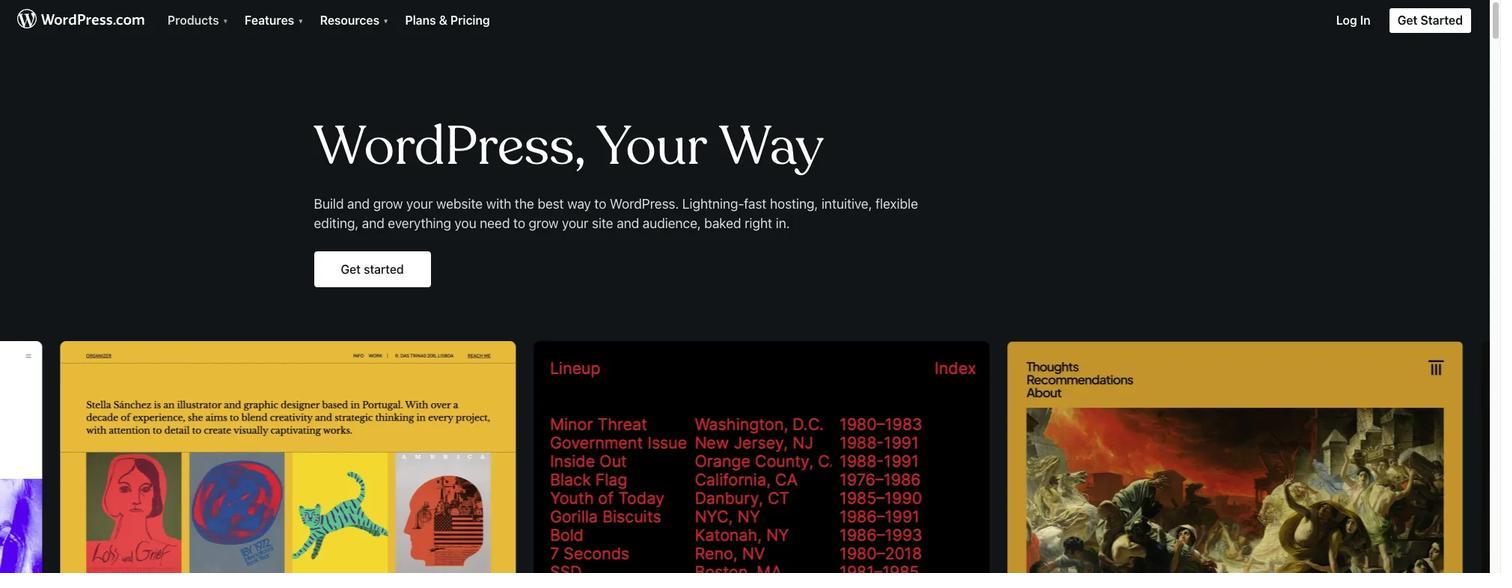 Task type: locate. For each thing, give the bounding box(es) containing it.
0 vertical spatial get
[[1398, 13, 1418, 27]]

get started
[[1398, 13, 1463, 27]]

&
[[439, 13, 448, 27]]

features
[[245, 13, 297, 27]]

theme issue image
[[1013, 341, 1469, 573]]

get started link
[[1380, 0, 1490, 34]]

build and grow your website with the best way to wordpress. lightning-fast hosting, intuitive, flexible editing, and everything you need to grow your site and audience, baked right in.
[[314, 196, 918, 231]]

get inside the wordpress.com element
[[1398, 13, 1418, 27]]

lightning-
[[682, 196, 744, 212]]

theme covr image
[[1487, 341, 1501, 573]]

everything
[[388, 216, 451, 231]]

1 vertical spatial your
[[562, 216, 589, 231]]

the
[[515, 196, 534, 212]]

0 vertical spatial to
[[595, 196, 607, 212]]

resources button
[[311, 0, 396, 34]]

0 horizontal spatial get
[[341, 262, 361, 276]]

get for get started
[[341, 262, 361, 276]]

your way
[[596, 112, 824, 181]]

0 vertical spatial grow
[[373, 196, 403, 212]]

started
[[364, 262, 404, 276]]

grow
[[373, 196, 403, 212], [529, 216, 559, 231]]

features button
[[236, 0, 311, 34]]

0 horizontal spatial grow
[[373, 196, 403, 212]]

pricing
[[451, 13, 490, 27]]

plans & pricing
[[405, 13, 490, 27]]

your
[[406, 196, 433, 212], [562, 216, 589, 231]]

baked
[[705, 216, 741, 231]]

get
[[1398, 13, 1418, 27], [341, 262, 361, 276]]

get started
[[341, 262, 404, 276]]

and
[[347, 196, 370, 212], [362, 216, 385, 231], [617, 216, 639, 231]]

0 vertical spatial your
[[406, 196, 433, 212]]

best
[[538, 196, 564, 212]]

1 vertical spatial get
[[341, 262, 361, 276]]

you
[[455, 216, 477, 231]]

wordpress, your way
[[314, 112, 824, 181]]

log in link
[[1328, 0, 1380, 34]]

plans & pricing link
[[396, 0, 499, 34]]

grow down best
[[529, 216, 559, 231]]

1 horizontal spatial get
[[1398, 13, 1418, 27]]

1 vertical spatial to
[[513, 216, 525, 231]]

to down the
[[513, 216, 525, 231]]

theme line image
[[539, 341, 995, 573]]

resources
[[320, 13, 382, 27]]

your up 'everything'
[[406, 196, 433, 212]]

1 vertical spatial grow
[[529, 216, 559, 231]]

grow up 'everything'
[[373, 196, 403, 212]]

0 horizontal spatial your
[[406, 196, 433, 212]]

get for get started
[[1398, 13, 1418, 27]]

to up the site
[[595, 196, 607, 212]]

wordpress.com element
[[0, 0, 1490, 43]]

to
[[595, 196, 607, 212], [513, 216, 525, 231]]

1 horizontal spatial to
[[595, 196, 607, 212]]

flexible
[[876, 196, 918, 212]]

your down way
[[562, 216, 589, 231]]



Task type: describe. For each thing, give the bounding box(es) containing it.
and right editing,
[[362, 216, 385, 231]]

log in
[[1337, 13, 1371, 27]]

wordpress.com navigation menu menu
[[0, 0, 1490, 573]]

and up editing,
[[347, 196, 370, 212]]

products button
[[159, 0, 236, 34]]

way
[[567, 196, 591, 212]]

theme organizer image
[[65, 341, 521, 573]]

editing,
[[314, 216, 359, 231]]

intuitive,
[[822, 196, 872, 212]]

0 horizontal spatial to
[[513, 216, 525, 231]]

in
[[1360, 13, 1371, 27]]

started
[[1421, 13, 1463, 27]]

in.
[[776, 216, 790, 231]]

1 horizontal spatial grow
[[529, 216, 559, 231]]

fast
[[744, 196, 767, 212]]

site
[[592, 216, 613, 231]]

need
[[480, 216, 510, 231]]

1 horizontal spatial your
[[562, 216, 589, 231]]

wordpress.
[[610, 196, 679, 212]]

get started link
[[314, 251, 431, 287]]

wordpress.com logo image
[[17, 7, 144, 34]]

log
[[1337, 13, 1357, 27]]

wordpress,
[[314, 112, 586, 181]]

hosting,
[[770, 196, 818, 212]]

audience,
[[643, 216, 701, 231]]

products
[[168, 13, 222, 27]]

theme negai image
[[0, 341, 47, 573]]

with
[[486, 196, 511, 212]]

right
[[745, 216, 773, 231]]

website
[[436, 196, 483, 212]]

and right the site
[[617, 216, 639, 231]]

build
[[314, 196, 344, 212]]

plans
[[405, 13, 436, 27]]



Task type: vqa. For each thing, say whether or not it's contained in the screenshot.
marketing tools 'image'
no



